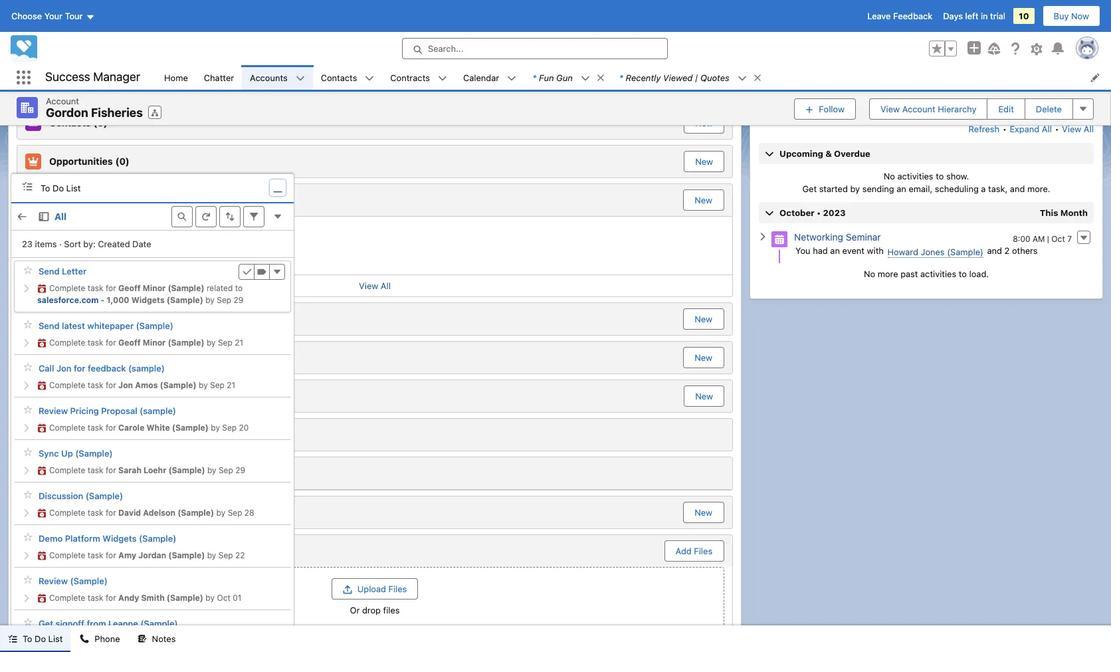 Task type: describe. For each thing, give the bounding box(es) containing it.
leave feedback link
[[868, 11, 933, 21]]

accounts
[[250, 72, 288, 83]]

text default image inside sync up (sample) element
[[37, 466, 47, 475]]

29 inside sync up (sample) element
[[235, 465, 245, 475]]

contacts link
[[313, 65, 365, 90]]

• right edit
[[1025, 99, 1029, 110]]

to inside 'to do list' dialog
[[41, 183, 50, 193]]

october  •  2023
[[780, 207, 846, 218]]

account inside view account hierarchy button
[[903, 104, 936, 114]]

demo platform widgets (sample) element
[[14, 528, 291, 567]]

scheduling
[[935, 183, 979, 194]]

cases (0)
[[49, 390, 94, 401]]

contracts list item
[[383, 65, 455, 90]]

no more past activities to load.
[[864, 268, 989, 279]]

demo
[[39, 534, 63, 544]]

filters: all time • all activities • all types
[[905, 99, 1066, 110]]

send letter element
[[14, 260, 291, 312]]

text default image inside "all" button
[[39, 211, 49, 222]]

new button for partners (0)
[[684, 347, 723, 367]]

(sample) right adelson
[[178, 508, 214, 518]]

success
[[45, 70, 90, 84]]

oct inside review (sample) element
[[217, 593, 231, 603]]

view all
[[359, 280, 391, 291]]

text default image inside discussion (sample) element
[[37, 509, 47, 518]]

all inside 'related' tab panel
[[381, 280, 391, 291]]

to inside complete task for geoff minor (sample) related to salesforce.com - 1,000 widgets (sample) by sep 29
[[235, 283, 243, 293]]

to do list inside button
[[23, 634, 63, 644]]

no for activities
[[884, 171, 895, 181]]

andy
[[118, 593, 139, 603]]

get inside no activities to show. get started by sending an email, scheduling a task, and more.
[[803, 183, 817, 194]]

task for discussion (sample)
[[88, 508, 103, 518]]

time
[[947, 99, 965, 110]]

9/29/2029
[[88, 247, 130, 258]]

expand all button
[[1010, 118, 1053, 139]]

by for no activities to show. get started by sending an email, scheduling a task, and more.
[[851, 183, 860, 194]]

2 horizontal spatial to
[[959, 268, 967, 279]]

(sample) up call jon for feedback (sample) element
[[168, 337, 204, 347]]

list containing home
[[156, 65, 1112, 90]]

* for * recently viewed | quotes
[[619, 72, 623, 83]]

get inside 'to do list' dialog
[[39, 619, 53, 629]]

8:00 am | oct 7
[[1013, 234, 1072, 244]]

no activities to show. get started by sending an email, scheduling a task, and more.
[[803, 171, 1051, 194]]

text default image inside review (sample) element
[[37, 594, 47, 603]]

show.
[[947, 171, 970, 181]]

review (sample) element
[[14, 570, 291, 610]]

21 for send latest whitepaper (sample)
[[235, 337, 243, 347]]

date
[[132, 238, 151, 249]]

for for call jon for feedback (sample)
[[106, 380, 116, 390]]

edit
[[999, 104, 1014, 114]]

contracts for contracts (1)
[[49, 194, 95, 205]]

23 items · sort by: created date
[[22, 238, 151, 249]]

follow
[[819, 104, 845, 114]]

no more past activities to load. status
[[759, 268, 1095, 279]]

text default image inside accounts list item
[[296, 74, 305, 83]]

for for sync up (sample)
[[106, 465, 116, 475]]

fun
[[539, 72, 554, 83]]

&
[[826, 148, 832, 159]]

new button for notes (0)
[[684, 502, 723, 522]]

by for complete task for geoff minor (sample) by sep 21
[[207, 337, 216, 347]]

event
[[843, 245, 865, 256]]

sync up (sample) element
[[14, 443, 291, 482]]

left
[[966, 11, 979, 21]]

upload files
[[358, 583, 407, 594]]

buy now
[[1054, 11, 1090, 21]]

text default image inside send latest whitepaper (sample) element
[[37, 339, 47, 348]]

campaign
[[49, 467, 95, 479]]

complete for review (sample)
[[49, 593, 85, 603]]

20
[[239, 423, 249, 433]]

contracts for contracts
[[391, 72, 430, 83]]

delete button
[[1025, 98, 1074, 120]]

23
[[22, 238, 32, 249]]

sarah
[[118, 465, 142, 475]]

(0) for campaigns (0)
[[103, 429, 117, 440]]

choose your tour
[[11, 11, 83, 21]]

sep for sync up (sample)
[[219, 465, 233, 475]]

1,000
[[107, 295, 129, 305]]

to do list button
[[0, 626, 71, 652]]

complete task for geoff minor (sample) by sep 21
[[49, 337, 243, 347]]

recently
[[626, 72, 661, 83]]

search... button
[[402, 38, 668, 59]]

(0) for notes (0)
[[79, 506, 93, 518]]

influence
[[98, 467, 141, 479]]

sync up (sample)
[[39, 448, 113, 459]]

0 vertical spatial activities
[[986, 99, 1022, 110]]

calendar link
[[455, 65, 507, 90]]

sync up (sample) link
[[39, 448, 113, 459]]

contract start date:
[[25, 236, 106, 247]]

this month
[[1040, 207, 1088, 218]]

• left 2023
[[817, 207, 821, 218]]

tour
[[65, 11, 83, 21]]

opportunities (0)
[[49, 155, 129, 167]]

task for send latest whitepaper (sample)
[[88, 337, 103, 347]]

add files
[[676, 545, 713, 556]]

• down edit button
[[1003, 123, 1007, 134]]

by for complete task for jon amos (sample) by sep 21
[[199, 380, 208, 390]]

account.
[[233, 78, 274, 90]]

with
[[867, 245, 884, 256]]

others
[[1013, 245, 1038, 256]]

call jon for feedback (sample) element
[[14, 357, 291, 397]]

2
[[1005, 245, 1010, 256]]

contracts (1)
[[49, 194, 110, 205]]

22
[[235, 550, 245, 560]]

text default image inside the review pricing proposal (sample) element
[[37, 424, 47, 433]]

new button for opportunities (0)
[[684, 151, 725, 172]]

complete for review pricing proposal (sample)
[[49, 423, 85, 433]]

sep for send latest whitepaper (sample)
[[218, 337, 233, 347]]

discussion (sample) element
[[14, 485, 291, 525]]

• right time
[[967, 99, 971, 110]]

of
[[202, 78, 211, 90]]

campaign influence link
[[49, 467, 146, 479]]

smith
[[141, 593, 165, 603]]

(sample) inside you had an event with howard jones (sample) and 2 others
[[948, 246, 984, 257]]

1 vertical spatial widgets
[[103, 534, 137, 544]]

success manager
[[45, 70, 140, 84]]

accounts link
[[242, 65, 296, 90]]

date: inside 9/30/2023 contract end date:
[[81, 247, 102, 258]]

found
[[66, 78, 92, 90]]

david
[[118, 508, 141, 518]]

to inside no activities to show. get started by sending an email, scheduling a task, and more.
[[936, 171, 944, 181]]

text default image inside calendar list item
[[507, 74, 517, 83]]

8:00
[[1013, 234, 1031, 244]]

feedback
[[894, 11, 933, 21]]

to inside to do list button
[[23, 634, 32, 644]]

sep for demo platform widgets (sample)
[[219, 550, 233, 560]]

related tab panel
[[17, 65, 733, 628]]

files for add files
[[694, 545, 713, 556]]

new button for cases (0)
[[684, 385, 725, 407]]

0 vertical spatial (sample)
[[128, 363, 165, 374]]

letter
[[62, 266, 86, 277]]

files element
[[17, 534, 733, 628]]

view for view account hierarchy
[[881, 104, 900, 114]]

phone
[[95, 634, 120, 644]]

sep for discussion (sample)
[[228, 508, 242, 518]]

jordan
[[138, 550, 166, 560]]

(sample) up the campaign influence
[[75, 448, 113, 459]]

edit button
[[988, 98, 1026, 120]]

and inside you had an event with howard jones (sample) and 2 others
[[988, 245, 1003, 256]]

demo platform widgets (sample)
[[39, 534, 176, 544]]

leave
[[868, 11, 891, 21]]

platform
[[65, 534, 100, 544]]

contacts for contacts
[[321, 72, 357, 83]]

amy
[[118, 550, 136, 560]]

choose
[[11, 11, 42, 21]]

minor for send letter
[[143, 283, 166, 293]]

sep inside complete task for geoff minor (sample) related to salesforce.com - 1,000 widgets (sample) by sep 29
[[217, 295, 231, 305]]

2 list item from the left
[[611, 65, 768, 90]]

text default image inside to do list button
[[8, 634, 17, 644]]

loehr
[[144, 465, 166, 475]]

start
[[63, 236, 83, 247]]

salesforce.com link
[[37, 295, 99, 305]]

all inside button
[[55, 210, 67, 222]]

upload
[[358, 583, 386, 594]]

by for complete task for david adelson (sample) by sep 28
[[216, 508, 226, 518]]

discussion (sample)
[[39, 491, 123, 502]]

overdue
[[834, 148, 871, 159]]

new button for contracts (1)
[[684, 190, 723, 210]]

do inside 'to do list' dialog
[[53, 183, 64, 193]]

1 vertical spatial |
[[1048, 234, 1050, 244]]

1 vertical spatial jon
[[118, 380, 133, 390]]

00000101 link
[[27, 224, 67, 236]]

(sample) right amos
[[160, 380, 197, 390]]

(sample) down campaign influence link
[[86, 491, 123, 502]]

for for demo platform widgets (sample)
[[106, 550, 116, 560]]

call
[[39, 363, 54, 374]]

0 horizontal spatial account
[[46, 96, 79, 106]]

an inside no activities to show. get started by sending an email, scheduling a task, and more.
[[897, 183, 907, 194]]

cases
[[49, 390, 77, 401]]

by inside complete task for geoff minor (sample) related to salesforce.com - 1,000 widgets (sample) by sep 29
[[206, 295, 215, 305]]

to do list inside dialog
[[41, 183, 81, 193]]

phone button
[[72, 626, 128, 652]]

by for complete task for amy jordan (sample) by sep 22
[[207, 550, 216, 560]]

send for send latest whitepaper (sample)
[[39, 321, 60, 331]]

for for send letter
[[106, 283, 116, 293]]



Task type: locate. For each thing, give the bounding box(es) containing it.
leanne
[[108, 619, 138, 629]]

task inside review (sample) element
[[88, 593, 103, 603]]

|
[[695, 72, 698, 83], [1048, 234, 1050, 244]]

task for review pricing proposal (sample)
[[88, 423, 103, 433]]

for inside sync up (sample) element
[[106, 465, 116, 475]]

widgets up amy
[[103, 534, 137, 544]]

text default image inside the "send letter" element
[[37, 284, 47, 293]]

all
[[935, 99, 945, 110], [974, 99, 984, 110], [1031, 99, 1041, 110], [1042, 123, 1052, 134], [1084, 123, 1094, 134], [55, 210, 67, 222], [381, 280, 391, 291]]

an left the email,
[[897, 183, 907, 194]]

(0) for partners (0)
[[91, 352, 105, 363]]

notes
[[49, 506, 76, 518], [152, 634, 176, 644]]

1 task from the top
[[88, 283, 103, 293]]

view all link inside 'related' tab panel
[[17, 274, 733, 296]]

review for review pricing proposal (sample)
[[39, 406, 68, 416]]

for down feedback
[[106, 380, 116, 390]]

upcoming & overdue
[[780, 148, 871, 159]]

1 horizontal spatial to
[[41, 183, 50, 193]]

00000101 element
[[17, 222, 256, 270]]

activities down howard jones (sample) link
[[921, 268, 957, 279]]

2 horizontal spatial view
[[1062, 123, 1082, 134]]

event image
[[772, 231, 788, 247]]

activities up "refresh"
[[986, 99, 1022, 110]]

oct left 01
[[217, 593, 231, 603]]

1 vertical spatial contacts
[[49, 117, 91, 128]]

by for complete task for andy smith (sample) by oct 01
[[206, 593, 215, 603]]

complete for discussion (sample)
[[49, 508, 85, 518]]

view inside "link"
[[359, 280, 379, 291]]

leave feedback
[[868, 11, 933, 21]]

by inside discussion (sample) element
[[216, 508, 226, 518]]

files inside add files button
[[694, 545, 713, 556]]

• down delete
[[1055, 123, 1059, 134]]

howard jones (sample) link
[[888, 246, 984, 258]]

for left sarah
[[106, 465, 116, 475]]

1 horizontal spatial do
[[53, 183, 64, 193]]

task,
[[989, 183, 1008, 194]]

home link
[[156, 65, 196, 90]]

0 horizontal spatial no
[[864, 268, 876, 279]]

text default image down the related tab list
[[365, 74, 375, 83]]

0 horizontal spatial do
[[35, 634, 46, 644]]

by inside send latest whitepaper (sample) element
[[207, 337, 216, 347]]

activities inside no activities to show. get started by sending an email, scheduling a task, and more.
[[898, 171, 934, 181]]

(sample) up white
[[140, 406, 176, 416]]

contacts down the related tab list
[[321, 72, 357, 83]]

0 vertical spatial geoff
[[118, 283, 141, 293]]

(0) for files (0)
[[73, 545, 87, 556]]

5 new button from the top
[[684, 347, 723, 367]]

6 new button from the top
[[684, 385, 725, 407]]

minor up call jon for feedback (sample) element
[[143, 337, 166, 347]]

29 inside complete task for geoff minor (sample) related to salesforce.com - 1,000 widgets (sample) by sep 29
[[234, 295, 244, 305]]

1 horizontal spatial contacts
[[321, 72, 357, 83]]

no left more
[[864, 268, 876, 279]]

review down files (0)
[[39, 576, 68, 587]]

for inside discussion (sample) element
[[106, 508, 116, 518]]

task inside the review pricing proposal (sample) element
[[88, 423, 103, 433]]

task inside send latest whitepaper (sample) element
[[88, 337, 103, 347]]

1 vertical spatial an
[[831, 245, 840, 256]]

geoff up the 1,000
[[118, 283, 141, 293]]

task down sync up (sample) link
[[88, 465, 103, 475]]

* left "recently"
[[619, 72, 623, 83]]

no up sending
[[884, 171, 895, 181]]

0 vertical spatial widgets
[[131, 295, 165, 305]]

for for send latest whitepaper (sample)
[[106, 337, 116, 347]]

29
[[234, 295, 244, 305], [235, 465, 245, 475]]

for left andy
[[106, 593, 116, 603]]

task inside complete task for geoff minor (sample) related to salesforce.com - 1,000 widgets (sample) by sep 29
[[88, 283, 103, 293]]

minor inside send latest whitepaper (sample) element
[[143, 337, 166, 347]]

account
[[46, 96, 79, 106], [903, 104, 936, 114]]

to
[[41, 183, 50, 193], [23, 634, 32, 644]]

0 vertical spatial view
[[881, 104, 900, 114]]

text default image right calendar
[[507, 74, 517, 83]]

3 complete from the top
[[49, 380, 85, 390]]

list inside dialog
[[66, 183, 81, 193]]

for left david
[[106, 508, 116, 518]]

files up files
[[389, 583, 407, 594]]

geoff inside complete task for geoff minor (sample) related to salesforce.com - 1,000 widgets (sample) by sep 29
[[118, 283, 141, 293]]

load.
[[970, 268, 989, 279]]

1 horizontal spatial list
[[66, 183, 81, 193]]

minor for send latest whitepaper (sample)
[[143, 337, 166, 347]]

text default image inside call jon for feedback (sample) element
[[37, 381, 47, 390]]

(1)
[[97, 194, 110, 205]]

(0) for opportunities (0)
[[115, 155, 129, 167]]

task for sync up (sample)
[[88, 465, 103, 475]]

1 vertical spatial 29
[[235, 465, 245, 475]]

notes for notes
[[152, 634, 176, 644]]

0 vertical spatial contracts
[[391, 72, 430, 83]]

complete inside the review pricing proposal (sample) element
[[49, 423, 85, 433]]

0 horizontal spatial to
[[235, 283, 243, 293]]

0 vertical spatial get
[[803, 183, 817, 194]]

1 horizontal spatial contracts
[[391, 72, 430, 83]]

by inside the review pricing proposal (sample) element
[[211, 423, 220, 433]]

view all link
[[1062, 118, 1095, 139], [17, 274, 733, 296]]

to right 'related' at the top of page
[[235, 283, 243, 293]]

1 vertical spatial review
[[39, 576, 68, 587]]

complete down platform
[[49, 550, 85, 560]]

text default image down from
[[80, 634, 89, 644]]

to left "load." on the top right of the page
[[959, 268, 967, 279]]

review inside 'link'
[[39, 406, 68, 416]]

contracts inside 'related' tab panel
[[49, 194, 95, 205]]

1 vertical spatial to do list
[[23, 634, 63, 644]]

calendar list item
[[455, 65, 525, 90]]

0 vertical spatial contacts
[[321, 72, 357, 83]]

by inside no activities to show. get started by sending an email, scheduling a task, and more.
[[851, 183, 860, 194]]

files right add
[[694, 545, 713, 556]]

5 task from the top
[[88, 465, 103, 475]]

7 complete from the top
[[49, 550, 85, 560]]

task inside call jon for feedback (sample) element
[[88, 380, 103, 390]]

(0)
[[93, 117, 108, 128], [115, 155, 129, 167], [83, 313, 97, 324], [91, 352, 105, 363], [80, 390, 94, 401], [103, 429, 117, 440], [79, 506, 93, 518], [73, 545, 87, 556]]

1 horizontal spatial and
[[1010, 183, 1025, 194]]

complete down review (sample) link at the left of page
[[49, 593, 85, 603]]

days
[[944, 11, 963, 21]]

for inside send latest whitepaper (sample) element
[[106, 337, 116, 347]]

for inside review (sample) element
[[106, 593, 116, 603]]

new button inside notes element
[[684, 502, 723, 522]]

text default image
[[753, 73, 762, 82], [296, 74, 305, 83], [365, 74, 375, 83], [438, 74, 447, 83], [507, 74, 517, 83], [37, 339, 47, 348], [37, 381, 47, 390], [37, 594, 47, 603], [80, 634, 89, 644]]

oct left 7
[[1052, 234, 1066, 244]]

0 vertical spatial send
[[39, 266, 60, 277]]

6 complete from the top
[[49, 508, 85, 518]]

sep inside call jon for feedback (sample) element
[[210, 380, 225, 390]]

buy
[[1054, 11, 1069, 21]]

related tab list
[[17, 38, 733, 65]]

text default image inside demo platform widgets (sample) element
[[37, 551, 47, 561]]

by inside demo platform widgets (sample) element
[[207, 550, 216, 560]]

1 complete from the top
[[49, 283, 85, 293]]

new button for contacts (0)
[[684, 112, 725, 133]]

* left fun
[[533, 72, 537, 83]]

1 vertical spatial geoff
[[118, 337, 141, 347]]

complete inside send latest whitepaper (sample) element
[[49, 337, 85, 347]]

for down whitepaper
[[106, 337, 116, 347]]

latest
[[62, 321, 85, 331]]

complete inside sync up (sample) element
[[49, 465, 85, 475]]

send letter link
[[39, 266, 86, 277]]

(0) for contacts (0)
[[93, 117, 108, 128]]

draft
[[88, 258, 108, 268]]

1 horizontal spatial jon
[[118, 380, 133, 390]]

1 geoff from the top
[[118, 283, 141, 293]]

this
[[213, 78, 231, 90]]

for for discussion (sample)
[[106, 508, 116, 518]]

| left quotes
[[695, 72, 698, 83]]

for left amy
[[106, 550, 116, 560]]

| right am
[[1048, 234, 1050, 244]]

text default image up account partner icon
[[37, 339, 47, 348]]

notes down discussion
[[49, 506, 76, 518]]

1 horizontal spatial view
[[881, 104, 900, 114]]

2 vertical spatial to
[[235, 283, 243, 293]]

no
[[95, 78, 106, 90]]

jon left amos
[[118, 380, 133, 390]]

1 horizontal spatial |
[[1048, 234, 1050, 244]]

(sample) inside 'link'
[[140, 406, 176, 416]]

activities up the email,
[[898, 171, 934, 181]]

drop
[[362, 605, 381, 615]]

contacts image
[[25, 115, 41, 131]]

1 vertical spatial view all link
[[17, 274, 733, 296]]

notes button
[[129, 626, 184, 652]]

2 minor from the top
[[143, 337, 166, 347]]

review for review (sample)
[[39, 576, 68, 587]]

1 horizontal spatial *
[[619, 72, 623, 83]]

1 vertical spatial to
[[23, 634, 32, 644]]

(sample) up complete task for geoff minor (sample) by sep 21
[[136, 321, 173, 331]]

sending
[[863, 183, 895, 194]]

we found no potential duplicates of this account.
[[49, 78, 274, 90]]

1 horizontal spatial account
[[903, 104, 936, 114]]

widgets right the 1,000
[[131, 295, 165, 305]]

files for upload files
[[389, 583, 407, 594]]

an down networking seminar link
[[831, 245, 840, 256]]

8 complete from the top
[[49, 593, 85, 603]]

networking seminar link
[[795, 231, 881, 242]]

complete for call jon for feedback (sample)
[[49, 380, 85, 390]]

discussion
[[39, 491, 83, 502]]

notes for notes (0)
[[49, 506, 76, 518]]

1 list item from the left
[[525, 65, 611, 90]]

* for * fun gun
[[533, 72, 537, 83]]

complete inside discussion (sample) element
[[49, 508, 85, 518]]

task for review (sample)
[[88, 593, 103, 603]]

geoff for send latest whitepaper (sample)
[[118, 337, 141, 347]]

send latest whitepaper (sample) element
[[14, 315, 291, 355]]

this
[[1040, 207, 1059, 218]]

for up the 1,000
[[106, 283, 116, 293]]

to do list down signoff
[[23, 634, 63, 644]]

do left phone button
[[35, 634, 46, 644]]

list
[[156, 65, 1112, 90]]

2 new button from the top
[[684, 151, 725, 172]]

by inside call jon for feedback (sample) element
[[199, 380, 208, 390]]

to do list dialog
[[11, 174, 295, 652]]

get signoff from leanne (sample)
[[39, 619, 178, 629]]

4 complete from the top
[[49, 423, 85, 433]]

1 new button from the top
[[684, 112, 725, 133]]

0 vertical spatial no
[[884, 171, 895, 181]]

complete inside demo platform widgets (sample) element
[[49, 550, 85, 560]]

sep for call jon for feedback (sample)
[[210, 380, 225, 390]]

1 send from the top
[[39, 266, 60, 277]]

types
[[1043, 99, 1066, 110]]

items
[[35, 238, 57, 249]]

minor inside complete task for geoff minor (sample) related to salesforce.com - 1,000 widgets (sample) by sep 29
[[143, 283, 166, 293]]

jon down "partners"
[[56, 363, 72, 374]]

by inside sync up (sample) element
[[207, 465, 216, 475]]

task inside sync up (sample) element
[[88, 465, 103, 475]]

(sample)
[[948, 246, 984, 257], [168, 283, 204, 293], [167, 295, 203, 305], [136, 321, 173, 331], [168, 337, 204, 347], [160, 380, 197, 390], [172, 423, 209, 433], [75, 448, 113, 459], [169, 465, 205, 475], [86, 491, 123, 502], [178, 508, 214, 518], [139, 534, 176, 544], [168, 550, 205, 560], [70, 576, 108, 587], [167, 593, 203, 603], [140, 619, 178, 629]]

complete for demo platform widgets (sample)
[[49, 550, 85, 560]]

do up contracts (1)
[[53, 183, 64, 193]]

list
[[66, 183, 81, 193], [48, 634, 63, 644]]

task down demo platform widgets (sample) link
[[88, 550, 103, 560]]

orders image
[[25, 311, 41, 327]]

2 vertical spatial activities
[[921, 268, 957, 279]]

complete inside complete task for geoff minor (sample) related to salesforce.com - 1,000 widgets (sample) by sep 29
[[49, 283, 85, 293]]

add
[[676, 545, 692, 556]]

(0) inside campaigns element
[[103, 429, 117, 440]]

21 for call jon for feedback (sample)
[[227, 380, 235, 390]]

send latest whitepaper (sample)
[[39, 321, 173, 331]]

sep for review pricing proposal (sample)
[[222, 423, 237, 433]]

3 task from the top
[[88, 380, 103, 390]]

geoff for send letter
[[118, 283, 141, 293]]

contracts image
[[25, 192, 41, 208]]

(sample) right jordan
[[168, 550, 205, 560]]

text default image down review (sample) link at the left of page
[[37, 594, 47, 603]]

review (sample)
[[39, 576, 108, 587]]

task down pricing
[[88, 423, 103, 433]]

9/30/2023 contract end date:
[[25, 236, 131, 258]]

contacts list item
[[313, 65, 383, 90]]

1 vertical spatial list
[[48, 634, 63, 644]]

complete task for geoff minor (sample) related to salesforce.com - 1,000 widgets (sample) by sep 29
[[37, 283, 244, 305]]

by for complete task for carole white (sample) by sep 20
[[211, 423, 220, 433]]

1 vertical spatial activities
[[898, 171, 934, 181]]

carole
[[118, 423, 144, 433]]

campaign influence element
[[17, 456, 733, 490]]

0 vertical spatial minor
[[143, 283, 166, 293]]

cases image
[[25, 388, 41, 404]]

0 horizontal spatial notes
[[49, 506, 76, 518]]

(sample) right smith at bottom
[[167, 593, 203, 603]]

1 vertical spatial minor
[[143, 337, 166, 347]]

0 vertical spatial and
[[1010, 183, 1025, 194]]

contacts for contacts (0)
[[49, 117, 91, 128]]

complete for send latest whitepaper (sample)
[[49, 337, 85, 347]]

1 vertical spatial to
[[959, 268, 967, 279]]

contracts inside 'link'
[[391, 72, 430, 83]]

contacts inside 'related' tab panel
[[49, 117, 91, 128]]

2 review from the top
[[39, 576, 68, 587]]

task for demo platform widgets (sample)
[[88, 550, 103, 560]]

-
[[101, 295, 105, 305]]

0 vertical spatial 29
[[234, 295, 244, 305]]

2 * from the left
[[619, 72, 623, 83]]

complete up cases
[[49, 380, 85, 390]]

chatter link
[[196, 65, 242, 90]]

and right task,
[[1010, 183, 1025, 194]]

do inside to do list button
[[35, 634, 46, 644]]

0 vertical spatial to
[[936, 171, 944, 181]]

0 horizontal spatial list
[[48, 634, 63, 644]]

0 horizontal spatial an
[[831, 245, 840, 256]]

accounts list item
[[242, 65, 313, 90]]

complete up salesforce.com on the top left
[[49, 283, 85, 293]]

0 horizontal spatial contacts
[[49, 117, 91, 128]]

text default image inside list item
[[753, 73, 762, 82]]

new button for orders (0)
[[684, 309, 723, 329]]

account partner image
[[25, 349, 41, 365]]

expand
[[1010, 123, 1040, 134]]

upcoming
[[780, 148, 824, 159]]

review pricing proposal (sample) element
[[14, 400, 291, 440]]

for down review pricing proposal (sample) 'link'
[[106, 423, 116, 433]]

0 horizontal spatial and
[[988, 245, 1003, 256]]

for inside complete task for geoff minor (sample) related to salesforce.com - 1,000 widgets (sample) by sep 29
[[106, 283, 116, 293]]

2 complete from the top
[[49, 337, 85, 347]]

list item
[[525, 65, 611, 90], [611, 65, 768, 90]]

send for send letter
[[39, 266, 60, 277]]

text default image inside phone button
[[80, 634, 89, 644]]

1 vertical spatial (sample)
[[140, 406, 176, 416]]

1 vertical spatial view
[[1062, 123, 1082, 134]]

complete for sync up (sample)
[[49, 465, 85, 475]]

9/29/2029 status:
[[25, 247, 130, 268]]

tab list
[[759, 38, 1095, 65]]

2 vertical spatial view
[[359, 280, 379, 291]]

text default image right quotes
[[753, 73, 762, 82]]

9/30/2023
[[88, 236, 131, 247]]

0 horizontal spatial view
[[359, 280, 379, 291]]

3 new button from the top
[[684, 190, 723, 210]]

for inside the review pricing proposal (sample) element
[[106, 423, 116, 433]]

0 vertical spatial to do list
[[41, 183, 81, 193]]

(sample) up send latest whitepaper (sample) element
[[167, 295, 203, 305]]

text default image inside contracts list item
[[438, 74, 447, 83]]

by
[[851, 183, 860, 194], [206, 295, 215, 305], [207, 337, 216, 347], [199, 380, 208, 390], [211, 423, 220, 433], [207, 465, 216, 475], [216, 508, 226, 518], [207, 550, 216, 560], [206, 593, 215, 603]]

send latest whitepaper (sample) link
[[39, 321, 173, 332]]

account left time
[[903, 104, 936, 114]]

| inside list item
[[695, 72, 698, 83]]

contracts down the related tab list
[[391, 72, 430, 83]]

list down signoff
[[48, 634, 63, 644]]

4 task from the top
[[88, 423, 103, 433]]

0 horizontal spatial contracts
[[49, 194, 95, 205]]

1 vertical spatial no
[[864, 268, 876, 279]]

discussion (sample) link
[[39, 491, 123, 502]]

files (0)
[[49, 545, 87, 556]]

sep inside send latest whitepaper (sample) element
[[218, 337, 233, 347]]

(sample) right loehr
[[169, 465, 205, 475]]

0 horizontal spatial get
[[39, 619, 53, 629]]

0 horizontal spatial files
[[49, 545, 71, 556]]

1 horizontal spatial oct
[[1052, 234, 1066, 244]]

no for more
[[864, 268, 876, 279]]

by inside review (sample) element
[[206, 593, 215, 603]]

21 inside send latest whitepaper (sample) element
[[235, 337, 243, 347]]

0 vertical spatial jon
[[56, 363, 72, 374]]

text default image down search... on the top of the page
[[438, 74, 447, 83]]

networking
[[795, 231, 844, 242]]

send
[[39, 266, 60, 277], [39, 321, 60, 331]]

1 vertical spatial get
[[39, 619, 53, 629]]

0 horizontal spatial oct
[[217, 593, 231, 603]]

* recently viewed | quotes
[[619, 72, 730, 83]]

contacts
[[321, 72, 357, 83], [49, 117, 91, 128]]

1 vertical spatial send
[[39, 321, 60, 331]]

a
[[982, 183, 986, 194]]

campaigns element
[[17, 418, 733, 451]]

6 task from the top
[[88, 508, 103, 518]]

task down call jon for feedback (sample) link
[[88, 380, 103, 390]]

text default image inside notes button
[[137, 634, 147, 644]]

(sample) down smith at bottom
[[140, 619, 178, 629]]

(0) for cases (0)
[[80, 390, 94, 401]]

2 horizontal spatial files
[[694, 545, 713, 556]]

(0) inside notes element
[[79, 506, 93, 518]]

text default image inside contacts list item
[[365, 74, 375, 83]]

task down the discussion (sample) link
[[88, 508, 103, 518]]

text default image down call in the left bottom of the page
[[37, 381, 47, 390]]

october
[[780, 207, 815, 218]]

sep inside the review pricing proposal (sample) element
[[222, 423, 237, 433]]

contract inside 9/30/2023 contract end date:
[[25, 247, 60, 258]]

(0) for orders (0)
[[83, 313, 97, 324]]

1 minor from the top
[[143, 283, 166, 293]]

0 vertical spatial oct
[[1052, 234, 1066, 244]]

for down partners (0)
[[74, 363, 85, 374]]

notes inside 'related' tab panel
[[49, 506, 76, 518]]

1 contract from the top
[[25, 236, 60, 247]]

0 horizontal spatial jon
[[56, 363, 72, 374]]

list up contracts (1)
[[66, 183, 81, 193]]

to do list up contracts (1)
[[41, 183, 81, 193]]

opportunities image
[[25, 153, 41, 169]]

no inside no activities to show. get started by sending an email, scheduling a task, and more.
[[884, 171, 895, 181]]

review down cases
[[39, 406, 68, 416]]

4 new button from the top
[[684, 309, 723, 329]]

(sample) right white
[[172, 423, 209, 433]]

geoff inside send latest whitepaper (sample) element
[[118, 337, 141, 347]]

for for review pricing proposal (sample)
[[106, 423, 116, 433]]

1 horizontal spatial files
[[389, 583, 407, 594]]

text default image
[[596, 73, 606, 82], [581, 74, 590, 83], [738, 74, 747, 83], [22, 181, 33, 191], [39, 211, 49, 222], [759, 232, 768, 241], [37, 284, 47, 293], [37, 424, 47, 433], [37, 466, 47, 475], [37, 509, 47, 518], [37, 551, 47, 561], [8, 634, 17, 644], [137, 634, 147, 644]]

and left 2
[[988, 245, 1003, 256]]

task up - on the top left of the page
[[88, 283, 103, 293]]

new inside notes element
[[695, 507, 713, 518]]

21 inside call jon for feedback (sample) element
[[227, 380, 235, 390]]

contracts link
[[383, 65, 438, 90]]

1 horizontal spatial notes
[[152, 634, 176, 644]]

and
[[1010, 183, 1025, 194], [988, 245, 1003, 256]]

get signoff from leanne (sample) link
[[39, 619, 178, 629]]

0 vertical spatial review
[[39, 406, 68, 416]]

complete task for sarah loehr (sample) by sep 29
[[49, 465, 245, 475]]

sort
[[64, 238, 81, 249]]

0 vertical spatial 21
[[235, 337, 243, 347]]

·
[[59, 238, 62, 249]]

for for review (sample)
[[106, 593, 116, 603]]

1 vertical spatial contracts
[[49, 194, 95, 205]]

minor down 00000101 element at left
[[143, 283, 166, 293]]

widgets inside complete task for geoff minor (sample) related to salesforce.com - 1,000 widgets (sample) by sep 29
[[131, 295, 165, 305]]

1 * from the left
[[533, 72, 537, 83]]

2 send from the top
[[39, 321, 60, 331]]

files down the demo
[[49, 545, 71, 556]]

and inside no activities to show. get started by sending an email, scheduling a task, and more.
[[1010, 183, 1025, 194]]

1 vertical spatial and
[[988, 245, 1003, 256]]

sep inside discussion (sample) element
[[228, 508, 242, 518]]

(0) inside files element
[[73, 545, 87, 556]]

2 task from the top
[[88, 337, 103, 347]]

by for complete task for sarah loehr (sample) by sep 29
[[207, 465, 216, 475]]

0 horizontal spatial |
[[695, 72, 698, 83]]

campaign influence
[[49, 467, 141, 479]]

potential
[[108, 78, 149, 90]]

1 horizontal spatial an
[[897, 183, 907, 194]]

* fun gun
[[533, 72, 573, 83]]

task down send latest whitepaper (sample) link
[[88, 337, 103, 347]]

view inside button
[[881, 104, 900, 114]]

contracts up "all" button
[[49, 194, 95, 205]]

(sample) left 'related' at the top of page
[[168, 283, 204, 293]]

0 vertical spatial an
[[897, 183, 907, 194]]

0 vertical spatial notes
[[49, 506, 76, 518]]

campaigns (0)
[[49, 429, 117, 440]]

0 vertical spatial view all link
[[1062, 118, 1095, 139]]

refresh
[[969, 123, 1000, 134]]

geoff down whitepaper
[[118, 337, 141, 347]]

0 vertical spatial to
[[41, 183, 50, 193]]

list inside button
[[48, 634, 63, 644]]

7 new button from the top
[[684, 502, 723, 522]]

files
[[49, 545, 71, 556], [694, 545, 713, 556], [389, 583, 407, 594]]

contacts inside list item
[[321, 72, 357, 83]]

group
[[929, 41, 957, 57]]

1 vertical spatial oct
[[217, 593, 231, 603]]

2 contract from the top
[[25, 247, 60, 258]]

(sample) down files (0)
[[70, 576, 108, 587]]

7 task from the top
[[88, 550, 103, 560]]

get up 'october  •  2023'
[[803, 183, 817, 194]]

notes down smith at bottom
[[152, 634, 176, 644]]

complete down pricing
[[49, 423, 85, 433]]

complete down up
[[49, 465, 85, 475]]

files
[[383, 605, 400, 615]]

date:
[[85, 236, 106, 247], [81, 247, 102, 258]]

1 horizontal spatial no
[[884, 171, 895, 181]]

oct
[[1052, 234, 1066, 244], [217, 593, 231, 603]]

2 geoff from the top
[[118, 337, 141, 347]]

get left signoff
[[39, 619, 53, 629]]

opportunities
[[49, 155, 113, 167]]

1 vertical spatial do
[[35, 634, 46, 644]]

to left show.
[[936, 171, 944, 181]]

task for send letter
[[88, 283, 103, 293]]

complete for send letter
[[49, 283, 85, 293]]

complete down discussion
[[49, 508, 85, 518]]

1 vertical spatial 21
[[227, 380, 235, 390]]

21
[[235, 337, 243, 347], [227, 380, 235, 390]]

notes element
[[17, 496, 733, 529]]

sep inside demo platform widgets (sample) element
[[219, 550, 233, 560]]

in
[[981, 11, 988, 21]]

complete task for carole white (sample) by sep 20
[[49, 423, 249, 433]]

1 horizontal spatial view all link
[[1062, 118, 1095, 139]]

task inside demo platform widgets (sample) element
[[88, 550, 103, 560]]

notes inside button
[[152, 634, 176, 644]]

account down "we"
[[46, 96, 79, 106]]

notes (0)
[[49, 506, 93, 518]]

0 horizontal spatial to
[[23, 634, 32, 644]]

1 vertical spatial notes
[[152, 634, 176, 644]]

more
[[878, 268, 899, 279]]

send left latest
[[39, 321, 60, 331]]

an inside you had an event with howard jones (sample) and 2 others
[[831, 245, 840, 256]]

month
[[1061, 207, 1088, 218]]

0 vertical spatial list
[[66, 183, 81, 193]]

1 horizontal spatial to
[[936, 171, 944, 181]]

view for view all
[[359, 280, 379, 291]]

1 review from the top
[[39, 406, 68, 416]]

complete inside review (sample) element
[[49, 593, 85, 603]]

complete inside call jon for feedback (sample) element
[[49, 380, 85, 390]]

task up from
[[88, 593, 103, 603]]

send left letter
[[39, 266, 60, 277]]

0 horizontal spatial view all link
[[17, 274, 733, 296]]

01
[[233, 593, 242, 603]]

complete up "partners"
[[49, 337, 85, 347]]

8 task from the top
[[88, 593, 103, 603]]

0 horizontal spatial *
[[533, 72, 537, 83]]

task inside discussion (sample) element
[[88, 508, 103, 518]]

5 complete from the top
[[49, 465, 85, 475]]

1 horizontal spatial get
[[803, 183, 817, 194]]

0 vertical spatial |
[[695, 72, 698, 83]]

widgets
[[131, 295, 165, 305], [103, 534, 137, 544]]

text default image right accounts
[[296, 74, 305, 83]]

task for call jon for feedback (sample)
[[88, 380, 103, 390]]

am
[[1033, 234, 1045, 244]]

sep inside sync up (sample) element
[[219, 465, 233, 475]]

0 vertical spatial do
[[53, 183, 64, 193]]

(sample) up jordan
[[139, 534, 176, 544]]



Task type: vqa. For each thing, say whether or not it's contained in the screenshot.
DECISION
no



